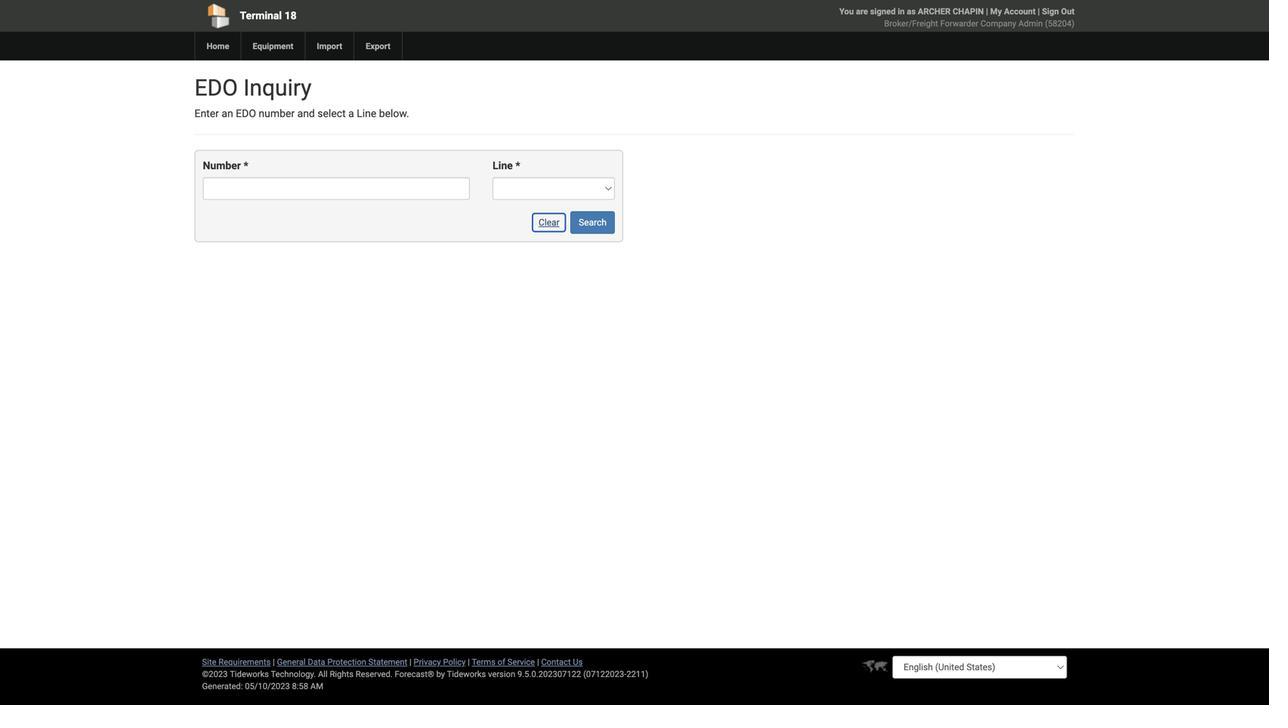 Task type: describe. For each thing, give the bounding box(es) containing it.
©2023 tideworks
[[202, 669, 269, 679]]

an
[[222, 107, 233, 120]]

8:58
[[292, 681, 309, 691]]

05/10/2023
[[245, 681, 290, 691]]

| left sign
[[1038, 6, 1041, 16]]

import
[[317, 41, 343, 51]]

| left general
[[273, 657, 275, 667]]

clear button
[[531, 211, 568, 234]]

search
[[579, 217, 607, 228]]

terminal
[[240, 9, 282, 22]]

(07122023-
[[584, 669, 627, 679]]

protection
[[328, 657, 367, 667]]

forwarder
[[941, 19, 979, 28]]

contact us link
[[542, 657, 583, 667]]

company
[[981, 19, 1017, 28]]

are
[[856, 6, 869, 16]]

terminal 18 link
[[195, 0, 548, 32]]

general
[[277, 657, 306, 667]]

import link
[[305, 32, 354, 60]]

export link
[[354, 32, 402, 60]]

tideworks
[[447, 669, 486, 679]]

requirements
[[219, 657, 271, 667]]

statement
[[369, 657, 408, 667]]

us
[[573, 657, 583, 667]]

forecast®
[[395, 669, 434, 679]]

in
[[898, 6, 905, 16]]

general data protection statement link
[[277, 657, 408, 667]]

line *
[[493, 159, 521, 172]]

home
[[207, 41, 229, 51]]

as
[[907, 6, 916, 16]]

my
[[991, 6, 1003, 16]]

terms
[[472, 657, 496, 667]]

9.5.0.202307122
[[518, 669, 582, 679]]

* for number *
[[244, 159, 248, 172]]

you are signed in as archer chapin | my account | sign out broker/freight forwarder company admin (58204)
[[840, 6, 1075, 28]]

site
[[202, 657, 217, 667]]

2211)
[[627, 669, 649, 679]]

privacy
[[414, 657, 441, 667]]

sign out link
[[1043, 6, 1075, 16]]

out
[[1062, 6, 1075, 16]]

of
[[498, 657, 506, 667]]

and
[[298, 107, 315, 120]]



Task type: vqa. For each thing, say whether or not it's contained in the screenshot.
In
yes



Task type: locate. For each thing, give the bounding box(es) containing it.
service
[[508, 657, 535, 667]]

line
[[357, 107, 377, 120], [493, 159, 513, 172]]

line inside edo inquiry enter an edo number and select a line below.
[[357, 107, 377, 120]]

you
[[840, 6, 854, 16]]

2 * from the left
[[516, 159, 521, 172]]

* for line *
[[516, 159, 521, 172]]

enter
[[195, 107, 219, 120]]

| up forecast®
[[410, 657, 412, 667]]

Number * text field
[[203, 177, 470, 200]]

inquiry
[[244, 74, 312, 101]]

technology.
[[271, 669, 316, 679]]

home link
[[195, 32, 241, 60]]

site requirements link
[[202, 657, 271, 667]]

reserved.
[[356, 669, 393, 679]]

below.
[[379, 107, 410, 120]]

| left the "my"
[[987, 6, 989, 16]]

my account link
[[991, 6, 1036, 16]]

archer
[[918, 6, 951, 16]]

| up 9.5.0.202307122
[[537, 657, 539, 667]]

equipment
[[253, 41, 294, 51]]

clear
[[539, 217, 560, 228]]

0 vertical spatial edo
[[195, 74, 238, 101]]

broker/freight
[[885, 19, 939, 28]]

terms of service link
[[472, 657, 535, 667]]

contact
[[542, 657, 571, 667]]

all
[[318, 669, 328, 679]]

site requirements | general data protection statement | privacy policy | terms of service | contact us ©2023 tideworks technology. all rights reserved. forecast® by tideworks version 9.5.0.202307122 (07122023-2211) generated: 05/10/2023 8:58 am
[[202, 657, 649, 691]]

select
[[318, 107, 346, 120]]

by
[[437, 669, 445, 679]]

1 vertical spatial edo
[[236, 107, 256, 120]]

a
[[349, 107, 354, 120]]

terminal 18
[[240, 9, 297, 22]]

sign
[[1043, 6, 1060, 16]]

(58204)
[[1046, 19, 1075, 28]]

privacy policy link
[[414, 657, 466, 667]]

0 horizontal spatial line
[[357, 107, 377, 120]]

| up tideworks
[[468, 657, 470, 667]]

1 * from the left
[[244, 159, 248, 172]]

|
[[987, 6, 989, 16], [1038, 6, 1041, 16], [273, 657, 275, 667], [410, 657, 412, 667], [468, 657, 470, 667], [537, 657, 539, 667]]

1 vertical spatial line
[[493, 159, 513, 172]]

signed
[[871, 6, 896, 16]]

am
[[311, 681, 324, 691]]

data
[[308, 657, 325, 667]]

1 horizontal spatial *
[[516, 159, 521, 172]]

0 vertical spatial line
[[357, 107, 377, 120]]

admin
[[1019, 19, 1044, 28]]

version
[[488, 669, 516, 679]]

search button
[[571, 211, 615, 234]]

account
[[1005, 6, 1036, 16]]

number
[[259, 107, 295, 120]]

1 horizontal spatial line
[[493, 159, 513, 172]]

edo up enter
[[195, 74, 238, 101]]

edo
[[195, 74, 238, 101], [236, 107, 256, 120]]

0 horizontal spatial *
[[244, 159, 248, 172]]

equipment link
[[241, 32, 305, 60]]

edo right an
[[236, 107, 256, 120]]

policy
[[443, 657, 466, 667]]

export
[[366, 41, 391, 51]]

chapin
[[953, 6, 985, 16]]

18
[[285, 9, 297, 22]]

edo inquiry enter an edo number and select a line below.
[[195, 74, 410, 120]]

number
[[203, 159, 241, 172]]

generated:
[[202, 681, 243, 691]]

number *
[[203, 159, 248, 172]]

*
[[244, 159, 248, 172], [516, 159, 521, 172]]

rights
[[330, 669, 354, 679]]



